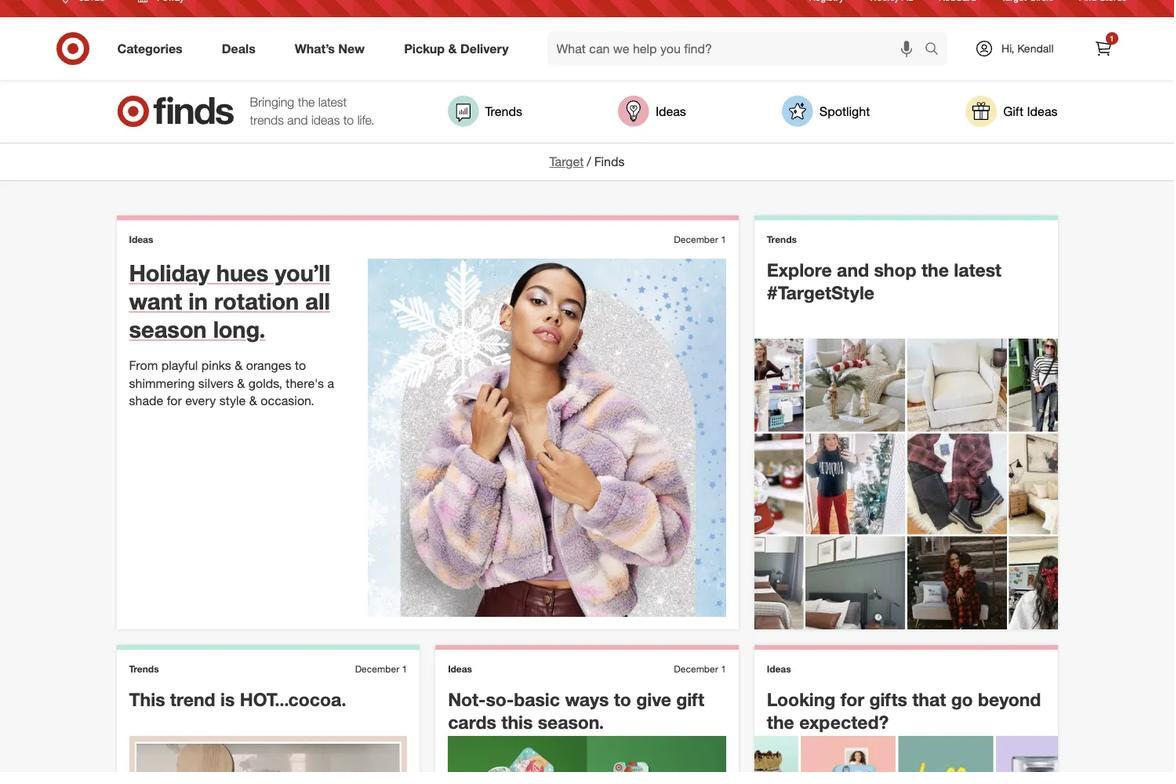 Task type: locate. For each thing, give the bounding box(es) containing it.
0 vertical spatial latest
[[318, 94, 347, 110]]

for up expected? on the bottom
[[841, 689, 865, 711]]

the down looking
[[767, 711, 795, 733]]

ideas link
[[618, 96, 686, 127]]

gift ideas link
[[966, 96, 1058, 127]]

december 1
[[674, 234, 726, 245], [355, 664, 407, 675], [674, 664, 726, 675]]

1 horizontal spatial to
[[343, 112, 354, 128]]

december for this trend is hot...cocoa.
[[355, 664, 399, 675]]

2 horizontal spatial to
[[614, 689, 631, 711]]

and left ideas
[[287, 112, 308, 128]]

trends up this
[[129, 664, 159, 675]]

pickup
[[404, 40, 445, 56]]

spotlight link
[[782, 96, 870, 127]]

1 vertical spatial and
[[837, 259, 869, 281]]

to up there's
[[295, 358, 306, 373]]

gift
[[676, 689, 705, 711]]

categories
[[117, 40, 183, 56]]

ideas
[[656, 103, 686, 119], [1027, 103, 1058, 119], [129, 234, 153, 245], [448, 664, 472, 675], [767, 664, 791, 675]]

golds,
[[249, 375, 282, 391]]

the up ideas
[[298, 94, 315, 110]]

what's new
[[295, 40, 365, 56]]

hi, kendall
[[1002, 42, 1054, 55]]

trend
[[170, 689, 215, 711]]

long.
[[213, 316, 266, 344]]

the
[[298, 94, 315, 110], [922, 259, 949, 281], [767, 711, 795, 733]]

1 vertical spatial latest
[[954, 259, 1002, 281]]

1 horizontal spatial latest
[[954, 259, 1002, 281]]

season.
[[538, 711, 604, 733]]

0 horizontal spatial the
[[298, 94, 315, 110]]

2 vertical spatial the
[[767, 711, 795, 733]]

1 vertical spatial the
[[922, 259, 949, 281]]

from playful pinks & oranges to shimmering silvers & golds, there's a shade for every style & occasion.
[[129, 358, 334, 409]]

0 vertical spatial and
[[287, 112, 308, 128]]

1 for "not-so-basic ways to give gift cards this season." image
[[721, 664, 726, 675]]

what's
[[295, 40, 335, 56]]

1 horizontal spatial for
[[841, 689, 865, 711]]

in
[[188, 287, 208, 316]]

0 horizontal spatial trends
[[129, 664, 159, 675]]

the right the shop
[[922, 259, 949, 281]]

0 vertical spatial the
[[298, 94, 315, 110]]

1 vertical spatial trends
[[767, 234, 797, 245]]

december
[[674, 234, 719, 245], [355, 664, 399, 675], [674, 664, 719, 675]]

style
[[219, 393, 246, 409]]

trends up explore
[[767, 234, 797, 245]]

finds
[[594, 154, 625, 169]]

1
[[1110, 34, 1114, 43], [721, 234, 726, 245], [402, 664, 407, 675], [721, 664, 726, 675]]

1 horizontal spatial and
[[837, 259, 869, 281]]

shimmering
[[129, 375, 195, 391]]

1 horizontal spatial trends
[[485, 103, 523, 119]]

for inside looking for gifts that go beyond the expected?
[[841, 689, 865, 711]]

every
[[185, 393, 216, 409]]

2 vertical spatial to
[[614, 689, 631, 711]]

hot...cocoa.
[[240, 689, 347, 711]]

go
[[951, 689, 973, 711]]

1 vertical spatial for
[[841, 689, 865, 711]]

0 vertical spatial trends
[[485, 103, 523, 119]]

holiday hues you'll want in rotation all season long.
[[129, 259, 331, 344]]

target / finds
[[550, 154, 625, 169]]

for inside from playful pinks & oranges to shimmering silvers & golds, there's a shade for every style & occasion.
[[167, 393, 182, 409]]

ideas
[[311, 112, 340, 128]]

expected?
[[800, 711, 889, 733]]

for
[[167, 393, 182, 409], [841, 689, 865, 711]]

spotlight
[[820, 103, 870, 119]]

collage of people showing off their #targetstyle image
[[755, 339, 1058, 630]]

delivery
[[460, 40, 509, 56]]

playful
[[161, 358, 198, 373]]

target
[[550, 154, 584, 169]]

basic
[[514, 689, 560, 711]]

for down shimmering
[[167, 393, 182, 409]]

2 horizontal spatial the
[[922, 259, 949, 281]]

the inside looking for gifts that go beyond the expected?
[[767, 711, 795, 733]]

0 horizontal spatial latest
[[318, 94, 347, 110]]

/
[[587, 154, 591, 169]]

trends
[[485, 103, 523, 119], [767, 234, 797, 245], [129, 664, 159, 675]]

to left the give
[[614, 689, 631, 711]]

a
[[328, 375, 334, 391]]

looking for gifts that go beyond the expected?
[[767, 689, 1041, 733]]

you'll
[[275, 259, 331, 287]]

1 for holiday hues you'll want in rotation all season long. 'image'
[[721, 234, 726, 245]]

0 horizontal spatial and
[[287, 112, 308, 128]]

1 vertical spatial to
[[295, 358, 306, 373]]

0 horizontal spatial to
[[295, 358, 306, 373]]

to left life.
[[343, 112, 354, 128]]

latest
[[318, 94, 347, 110], [954, 259, 1002, 281]]

to
[[343, 112, 354, 128], [295, 358, 306, 373], [614, 689, 631, 711]]

not-
[[448, 689, 486, 711]]

trends down delivery
[[485, 103, 523, 119]]

this
[[502, 711, 533, 733]]

life.
[[357, 112, 375, 128]]

gift ideas
[[1004, 103, 1058, 119]]

and up #targetstyle
[[837, 259, 869, 281]]

2 horizontal spatial trends
[[767, 234, 797, 245]]

1 horizontal spatial the
[[767, 711, 795, 733]]

and
[[287, 112, 308, 128], [837, 259, 869, 281]]

&
[[448, 40, 457, 56], [235, 358, 243, 373], [237, 375, 245, 391], [249, 393, 257, 409]]

trends
[[250, 112, 284, 128]]

& right pickup
[[448, 40, 457, 56]]

holiday
[[129, 259, 210, 287]]

december 1 for this trend is hot...cocoa.
[[355, 664, 407, 675]]

0 vertical spatial to
[[343, 112, 354, 128]]

0 horizontal spatial for
[[167, 393, 182, 409]]

0 vertical spatial for
[[167, 393, 182, 409]]

& up style
[[237, 375, 245, 391]]



Task type: vqa. For each thing, say whether or not it's contained in the screenshot.
bottom the Fat
no



Task type: describe. For each thing, give the bounding box(es) containing it.
gifts
[[870, 689, 908, 711]]

What can we help you find? suggestions appear below search field
[[547, 31, 929, 66]]

pickup & delivery link
[[391, 31, 528, 66]]

hues
[[216, 259, 269, 287]]

season
[[129, 316, 207, 344]]

shop
[[874, 259, 917, 281]]

so-
[[486, 689, 514, 711]]

and inside bringing the latest trends and ideas to life.
[[287, 112, 308, 128]]

latest inside explore and shop the latest #targetstyle
[[954, 259, 1002, 281]]

to inside from playful pinks & oranges to shimmering silvers & golds, there's a shade for every style & occasion.
[[295, 358, 306, 373]]

trends link
[[448, 96, 523, 127]]

the inside explore and shop the latest #targetstyle
[[922, 259, 949, 281]]

all
[[305, 287, 330, 316]]

december for not-so-basic ways to give gift cards this season.
[[674, 664, 719, 675]]

shade
[[129, 393, 163, 409]]

not-so-basic ways to give gift cards this season.
[[448, 689, 705, 733]]

ideas inside 'link'
[[656, 103, 686, 119]]

search
[[918, 42, 956, 58]]

give
[[636, 689, 671, 711]]

bringing
[[250, 94, 294, 110]]

want
[[129, 287, 182, 316]]

& right pinks
[[235, 358, 243, 373]]

#targetstyle
[[767, 281, 875, 303]]

rotation
[[214, 287, 299, 316]]

ways
[[565, 689, 609, 711]]

categories link
[[104, 31, 202, 66]]

what's new link
[[281, 31, 385, 66]]

december 1 for not-so-basic ways to give gift cards this season.
[[674, 664, 726, 675]]

explore
[[767, 259, 832, 281]]

to inside bringing the latest trends and ideas to life.
[[343, 112, 354, 128]]

& right style
[[249, 393, 257, 409]]

deals
[[222, 40, 256, 56]]

kendall
[[1018, 42, 1054, 55]]

the inside bringing the latest trends and ideas to life.
[[298, 94, 315, 110]]

this
[[129, 689, 165, 711]]

1 for this trend is hot...cocoa. image
[[402, 664, 407, 675]]

looking
[[767, 689, 836, 711]]

to inside not-so-basic ways to give gift cards this season.
[[614, 689, 631, 711]]

cards
[[448, 711, 497, 733]]

this trend is hot...cocoa.
[[129, 689, 347, 711]]

deals link
[[208, 31, 275, 66]]

2 vertical spatial trends
[[129, 664, 159, 675]]

that
[[913, 689, 946, 711]]

collage of gift ideas image
[[755, 737, 1058, 773]]

from
[[129, 358, 158, 373]]

this trend is hot...cocoa. image
[[129, 737, 407, 773]]

beyond
[[978, 689, 1041, 711]]

pinks
[[201, 358, 231, 373]]

1 link
[[1086, 31, 1121, 66]]

gift
[[1004, 103, 1024, 119]]

bringing the latest trends and ideas to life.
[[250, 94, 375, 128]]

target finds image
[[117, 96, 234, 127]]

latest inside bringing the latest trends and ideas to life.
[[318, 94, 347, 110]]

new
[[338, 40, 365, 56]]

explore and shop the latest #targetstyle
[[767, 259, 1002, 303]]

hi,
[[1002, 42, 1015, 55]]

occasion.
[[261, 393, 314, 409]]

and inside explore and shop the latest #targetstyle
[[837, 259, 869, 281]]

target link
[[550, 154, 584, 169]]

holiday hues you'll want in rotation all season long. image
[[368, 259, 726, 617]]

there's
[[286, 375, 324, 391]]

search button
[[918, 31, 956, 69]]

not-so-basic ways to give gift cards this season. image
[[448, 737, 726, 773]]

pickup & delivery
[[404, 40, 509, 56]]

is
[[220, 689, 235, 711]]

silvers
[[198, 375, 234, 391]]

oranges
[[246, 358, 292, 373]]



